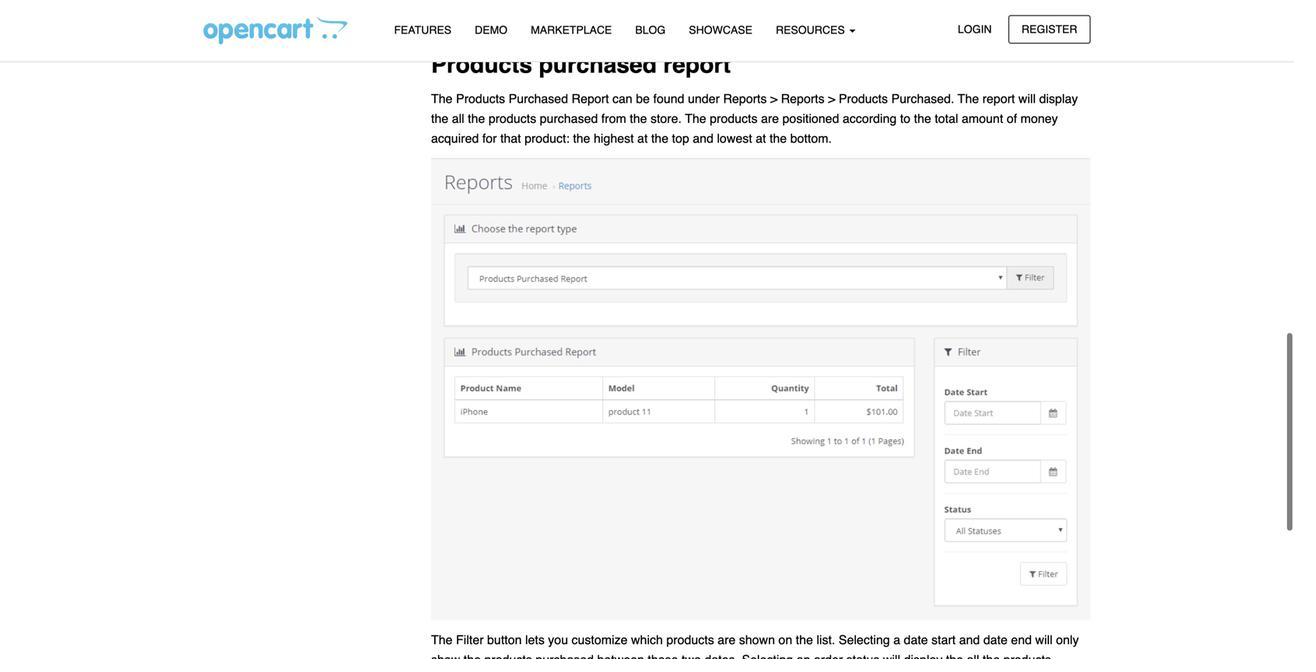 Task type: vqa. For each thing, say whether or not it's contained in the screenshot.
GitHub Bug Tracker link
no



Task type: describe. For each thing, give the bounding box(es) containing it.
product:
[[525, 131, 570, 146]]

admin products purchased report image
[[431, 158, 1091, 620]]

2 date from the left
[[984, 633, 1008, 647]]

features
[[394, 24, 452, 36]]

will inside the products purchased report can be found under reports > reports > products purchased. the report will display the all the products purchased from the store. the products are positioned according to the total amount of money acquired for that product: the highest at the top and lowest at the bottom.
[[1019, 91, 1036, 106]]

showcase link
[[677, 16, 764, 44]]

resources link
[[764, 16, 867, 44]]

those
[[648, 652, 678, 659]]

an
[[797, 652, 811, 659]]

for
[[482, 131, 497, 146]]

1 vertical spatial will
[[1035, 633, 1053, 647]]

lets
[[525, 633, 545, 647]]

the filter button lets you customize which products are shown on the list. selecting a date start and date end will only show the products purchased between those two dates. selecting an order status will display the all the product
[[431, 633, 1079, 659]]

0 vertical spatial purchased
[[539, 51, 657, 78]]

and inside "the filter button lets you customize which products are shown on the list. selecting a date start and date end will only show the products purchased between those two dates. selecting an order status will display the all the product"
[[959, 633, 980, 647]]

purchased.
[[891, 91, 954, 106]]

shown
[[739, 633, 775, 647]]

register link
[[1009, 15, 1091, 44]]

only
[[1056, 633, 1079, 647]]

found
[[653, 91, 685, 106]]

acquired
[[431, 131, 479, 146]]

you
[[548, 633, 568, 647]]

products down demo link
[[431, 51, 532, 78]]

highest
[[594, 131, 634, 146]]

the products purchased report can be found under reports > reports > products purchased. the report will display the all the products purchased from the store. the products are positioned according to the total amount of money acquired for that product: the highest at the top and lowest at the bottom.
[[431, 91, 1078, 146]]

display inside "the filter button lets you customize which products are shown on the list. selecting a date start and date end will only show the products purchased between those two dates. selecting an order status will display the all the product"
[[904, 652, 943, 659]]

report inside the products purchased report can be found under reports > reports > products purchased. the report will display the all the products purchased from the store. the products are positioned according to the total amount of money acquired for that product: the highest at the top and lowest at the bottom.
[[983, 91, 1015, 106]]

register
[[1022, 23, 1078, 35]]

money
[[1021, 111, 1058, 126]]

demo link
[[463, 16, 519, 44]]

1 at from the left
[[637, 131, 648, 146]]

purchased inside "the filter button lets you customize which products are shown on the list. selecting a date start and date end will only show the products purchased between those two dates. selecting an order status will display the all the product"
[[536, 652, 594, 659]]

that
[[500, 131, 521, 146]]

amount
[[962, 111, 1003, 126]]

products purchased report
[[431, 51, 731, 78]]

list.
[[817, 633, 835, 647]]

dates.
[[705, 652, 739, 659]]

the up amount
[[958, 91, 979, 106]]

showcase
[[689, 24, 753, 36]]

resources
[[776, 24, 848, 36]]

status
[[846, 652, 880, 659]]

display inside the products purchased report can be found under reports > reports > products purchased. the report will display the all the products purchased from the store. the products are positioned according to the total amount of money acquired for that product: the highest at the top and lowest at the bottom.
[[1039, 91, 1078, 106]]

order
[[814, 652, 843, 659]]

2 reports from the left
[[781, 91, 825, 106]]

purchased inside the products purchased report can be found under reports > reports > products purchased. the report will display the all the products purchased from the store. the products are positioned according to the total amount of money acquired for that product: the highest at the top and lowest at the bottom.
[[540, 111, 598, 126]]

products up two
[[666, 633, 714, 647]]

start
[[932, 633, 956, 647]]

positioned
[[783, 111, 839, 126]]

all inside "the filter button lets you customize which products are shown on the list. selecting a date start and date end will only show the products purchased between those two dates. selecting an order status will display the all the product"
[[967, 652, 979, 659]]

report
[[572, 91, 609, 106]]

store.
[[651, 111, 682, 126]]

products up for on the left of page
[[456, 91, 505, 106]]

top
[[672, 131, 689, 146]]

blog link
[[624, 16, 677, 44]]

opencart - open source shopping cart solution image
[[204, 16, 347, 44]]

1 date from the left
[[904, 633, 928, 647]]

of
[[1007, 111, 1017, 126]]



Task type: locate. For each thing, give the bounding box(es) containing it.
0 vertical spatial report
[[663, 51, 731, 78]]

will down the a
[[883, 652, 900, 659]]

products
[[431, 51, 532, 78], [456, 91, 505, 106], [839, 91, 888, 106]]

features link
[[383, 16, 463, 44]]

0 horizontal spatial at
[[637, 131, 648, 146]]

1 horizontal spatial reports
[[781, 91, 825, 106]]

1 vertical spatial are
[[718, 633, 736, 647]]

display
[[1039, 91, 1078, 106], [904, 652, 943, 659]]

according
[[843, 111, 897, 126]]

marketplace
[[531, 24, 612, 36]]

1 vertical spatial report
[[983, 91, 1015, 106]]

0 horizontal spatial report
[[663, 51, 731, 78]]

the up show
[[431, 633, 453, 647]]

bottom.
[[790, 131, 832, 146]]

display down "start"
[[904, 652, 943, 659]]

display up "money"
[[1039, 91, 1078, 106]]

are left positioned at the right top of the page
[[761, 111, 779, 126]]

0 horizontal spatial display
[[904, 652, 943, 659]]

purchased up report
[[539, 51, 657, 78]]

the down under
[[685, 111, 706, 126]]

1 horizontal spatial report
[[983, 91, 1015, 106]]

and right "start"
[[959, 633, 980, 647]]

1 horizontal spatial at
[[756, 131, 766, 146]]

all inside the products purchased report can be found under reports > reports > products purchased. the report will display the all the products purchased from the store. the products are positioned according to the total amount of money acquired for that product: the highest at the top and lowest at the bottom.
[[452, 111, 464, 126]]

date left end
[[984, 633, 1008, 647]]

to
[[900, 111, 911, 126]]

on
[[779, 633, 792, 647]]

0 horizontal spatial are
[[718, 633, 736, 647]]

1 vertical spatial all
[[967, 652, 979, 659]]

under
[[688, 91, 720, 106]]

products
[[489, 111, 536, 126], [710, 111, 758, 126], [666, 633, 714, 647], [484, 652, 532, 659]]

0 horizontal spatial >
[[770, 91, 778, 106]]

a
[[894, 633, 900, 647]]

will up "money"
[[1019, 91, 1036, 106]]

lowest
[[717, 131, 752, 146]]

1 vertical spatial and
[[959, 633, 980, 647]]

1 horizontal spatial and
[[959, 633, 980, 647]]

show
[[431, 652, 460, 659]]

the up the "acquired"
[[431, 91, 453, 106]]

reports up positioned at the right top of the page
[[781, 91, 825, 106]]

1 horizontal spatial >
[[828, 91, 835, 106]]

date right the a
[[904, 633, 928, 647]]

reports up lowest
[[723, 91, 767, 106]]

are
[[761, 111, 779, 126], [718, 633, 736, 647]]

1 horizontal spatial date
[[984, 633, 1008, 647]]

selecting
[[839, 633, 890, 647], [742, 652, 793, 659]]

1 reports from the left
[[723, 91, 767, 106]]

total
[[935, 111, 958, 126]]

2 > from the left
[[828, 91, 835, 106]]

selecting up status
[[839, 633, 890, 647]]

purchased
[[539, 51, 657, 78], [540, 111, 598, 126], [536, 652, 594, 659]]

products up that
[[489, 111, 536, 126]]

report up under
[[663, 51, 731, 78]]

2 vertical spatial purchased
[[536, 652, 594, 659]]

products up according
[[839, 91, 888, 106]]

will right end
[[1035, 633, 1053, 647]]

0 horizontal spatial date
[[904, 633, 928, 647]]

between
[[597, 652, 644, 659]]

1 > from the left
[[770, 91, 778, 106]]

which
[[631, 633, 663, 647]]

purchased down report
[[540, 111, 598, 126]]

customize
[[572, 633, 628, 647]]

1 vertical spatial purchased
[[540, 111, 598, 126]]

at right lowest
[[756, 131, 766, 146]]

> right under
[[770, 91, 778, 106]]

selecting down shown
[[742, 652, 793, 659]]

1 horizontal spatial display
[[1039, 91, 1078, 106]]

are inside the products purchased report can be found under reports > reports > products purchased. the report will display the all the products purchased from the store. the products are positioned according to the total amount of money acquired for that product: the highest at the top and lowest at the bottom.
[[761, 111, 779, 126]]

products down button
[[484, 652, 532, 659]]

report
[[663, 51, 731, 78], [983, 91, 1015, 106]]

and inside the products purchased report can be found under reports > reports > products purchased. the report will display the all the products purchased from the store. the products are positioned according to the total amount of money acquired for that product: the highest at the top and lowest at the bottom.
[[693, 131, 714, 146]]

at right 'highest'
[[637, 131, 648, 146]]

login
[[958, 23, 992, 35]]

login link
[[945, 15, 1005, 44]]

marketplace link
[[519, 16, 624, 44]]

and
[[693, 131, 714, 146], [959, 633, 980, 647]]

all
[[452, 111, 464, 126], [967, 652, 979, 659]]

0 vertical spatial will
[[1019, 91, 1036, 106]]

be
[[636, 91, 650, 106]]

are inside "the filter button lets you customize which products are shown on the list. selecting a date start and date end will only show the products purchased between those two dates. selecting an order status will display the all the product"
[[718, 633, 736, 647]]

purchased down you at the bottom left of page
[[536, 652, 594, 659]]

two
[[682, 652, 701, 659]]

>
[[770, 91, 778, 106], [828, 91, 835, 106]]

from
[[601, 111, 626, 126]]

the inside "the filter button lets you customize which products are shown on the list. selecting a date start and date end will only show the products purchased between those two dates. selecting an order status will display the all the product"
[[431, 633, 453, 647]]

the
[[431, 91, 453, 106], [958, 91, 979, 106], [685, 111, 706, 126], [431, 633, 453, 647]]

report up the of
[[983, 91, 1015, 106]]

filter
[[456, 633, 484, 647]]

purchased
[[509, 91, 568, 106]]

0 vertical spatial selecting
[[839, 633, 890, 647]]

at
[[637, 131, 648, 146], [756, 131, 766, 146]]

2 at from the left
[[756, 131, 766, 146]]

2 vertical spatial will
[[883, 652, 900, 659]]

0 vertical spatial and
[[693, 131, 714, 146]]

are up dates.
[[718, 633, 736, 647]]

demo
[[475, 24, 508, 36]]

button
[[487, 633, 522, 647]]

can
[[613, 91, 633, 106]]

0 vertical spatial all
[[452, 111, 464, 126]]

and right top
[[693, 131, 714, 146]]

0 vertical spatial are
[[761, 111, 779, 126]]

products up lowest
[[710, 111, 758, 126]]

> up positioned at the right top of the page
[[828, 91, 835, 106]]

0 horizontal spatial selecting
[[742, 652, 793, 659]]

date
[[904, 633, 928, 647], [984, 633, 1008, 647]]

will
[[1019, 91, 1036, 106], [1035, 633, 1053, 647], [883, 652, 900, 659]]

the
[[431, 111, 448, 126], [468, 111, 485, 126], [630, 111, 647, 126], [914, 111, 931, 126], [573, 131, 590, 146], [651, 131, 669, 146], [770, 131, 787, 146], [796, 633, 813, 647], [464, 652, 481, 659], [946, 652, 963, 659], [983, 652, 1000, 659]]

0 horizontal spatial reports
[[723, 91, 767, 106]]

1 horizontal spatial selecting
[[839, 633, 890, 647]]

1 vertical spatial display
[[904, 652, 943, 659]]

0 horizontal spatial and
[[693, 131, 714, 146]]

1 horizontal spatial are
[[761, 111, 779, 126]]

1 vertical spatial selecting
[[742, 652, 793, 659]]

0 vertical spatial display
[[1039, 91, 1078, 106]]

blog
[[635, 24, 666, 36]]

1 horizontal spatial all
[[967, 652, 979, 659]]

end
[[1011, 633, 1032, 647]]

0 horizontal spatial all
[[452, 111, 464, 126]]

reports
[[723, 91, 767, 106], [781, 91, 825, 106]]



